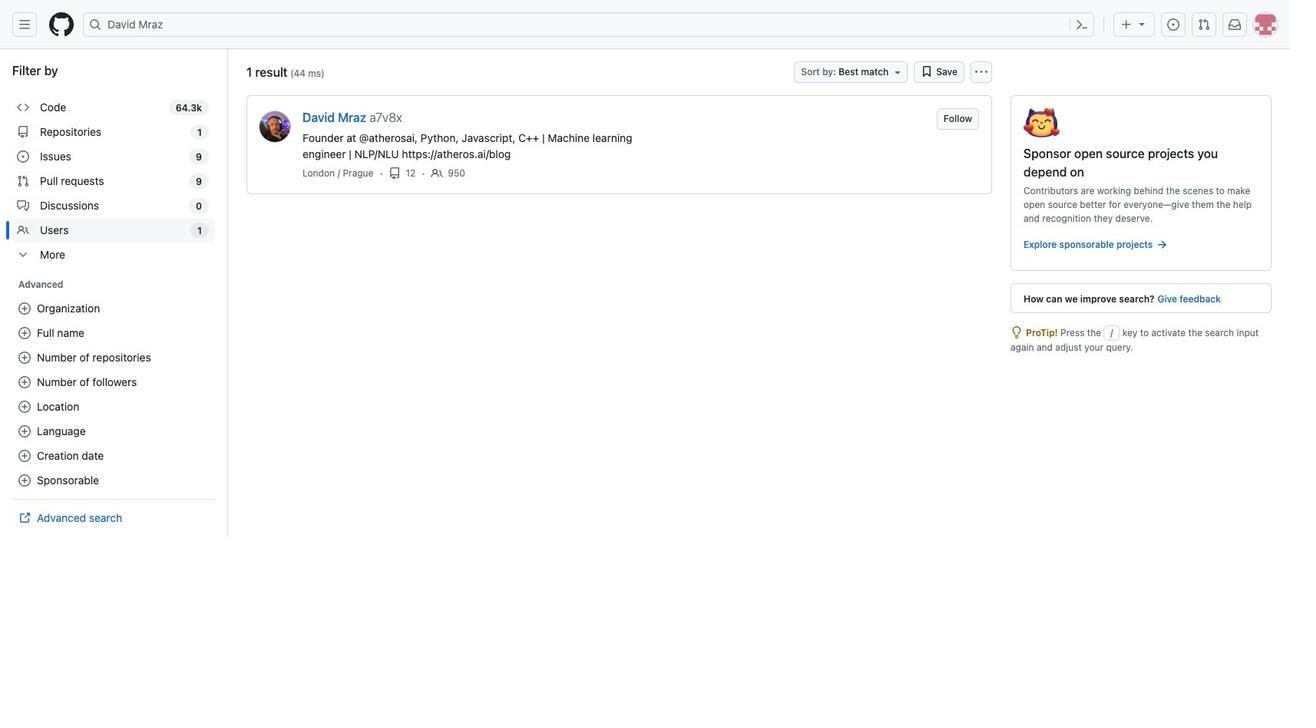 Task type: locate. For each thing, give the bounding box(es) containing it.
plus circle image
[[18, 303, 31, 315], [18, 352, 31, 364], [18, 401, 31, 413], [18, 450, 31, 462]]

plus circle image
[[18, 327, 31, 339], [18, 376, 31, 389], [18, 425, 31, 438], [18, 475, 31, 487]]

issue opened image
[[1167, 18, 1180, 31]]

4 plus circle image from the top
[[18, 450, 31, 462]]

git pull request image
[[1198, 18, 1210, 31]]

notifications image
[[1229, 18, 1241, 31]]

sc 9kayk9 0 image
[[17, 126, 29, 138], [431, 167, 443, 179], [17, 175, 29, 187], [17, 200, 29, 212], [17, 224, 29, 237], [17, 249, 29, 261], [1011, 326, 1023, 339]]

2 plus circle image from the top
[[18, 376, 31, 389]]

12 repositories element
[[406, 166, 416, 180]]

draggable pane splitter slider
[[226, 49, 230, 537]]

homepage image
[[49, 12, 74, 37]]

950 followers element
[[448, 166, 465, 180]]

1 plus circle image from the top
[[18, 303, 31, 315]]

sc 9kayk9 0 image
[[921, 65, 933, 78], [17, 101, 29, 114], [17, 151, 29, 163], [389, 167, 401, 179], [1156, 239, 1168, 251]]



Task type: describe. For each thing, give the bounding box(es) containing it.
2 plus circle image from the top
[[18, 352, 31, 364]]

1 plus circle image from the top
[[18, 327, 31, 339]]

4 plus circle image from the top
[[18, 475, 31, 487]]

3 plus circle image from the top
[[18, 401, 31, 413]]

plus image
[[1120, 18, 1133, 31]]

open column options image
[[975, 66, 988, 78]]

command palette image
[[1076, 18, 1088, 31]]

link external image
[[18, 512, 31, 525]]

triangle down image
[[1136, 18, 1148, 30]]

3 plus circle image from the top
[[18, 425, 31, 438]]

package icon image
[[1024, 108, 1060, 137]]



Task type: vqa. For each thing, say whether or not it's contained in the screenshot.
Pull requests element
no



